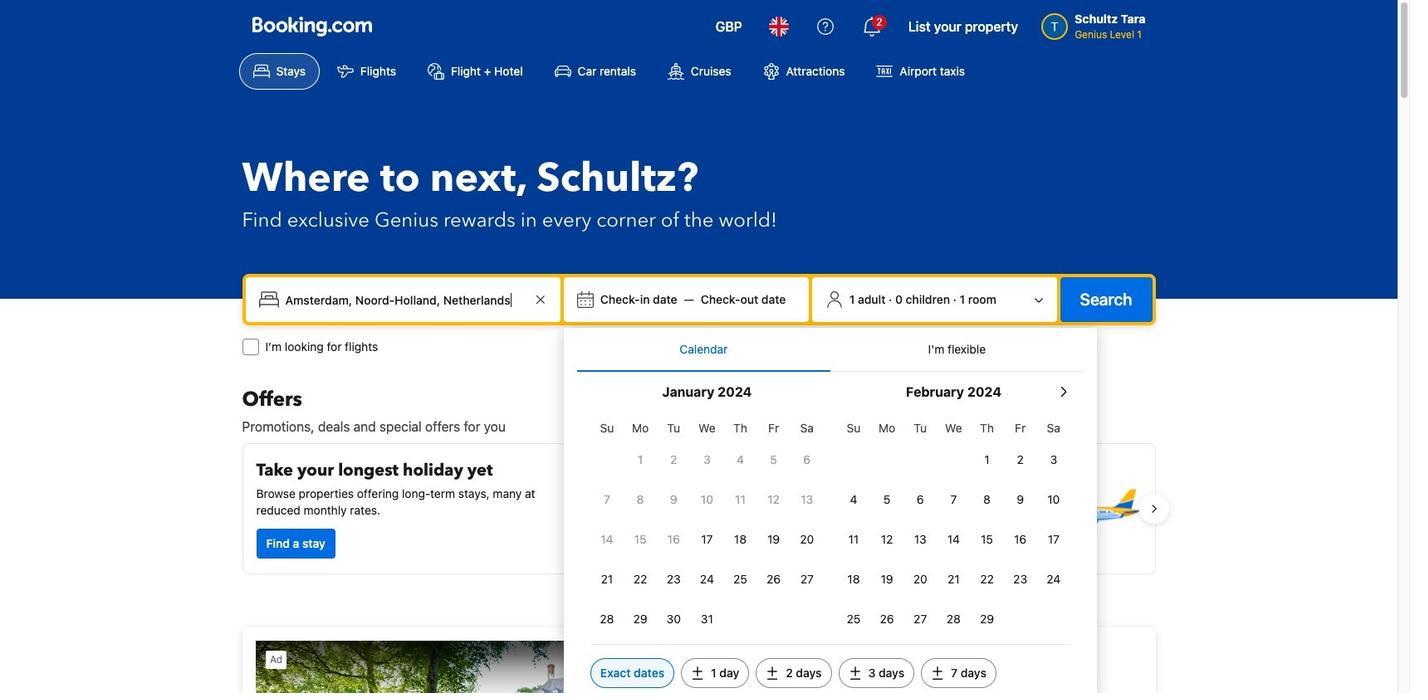 Task type: vqa. For each thing, say whether or not it's contained in the screenshot.
'1,900'
no



Task type: locate. For each thing, give the bounding box(es) containing it.
11 January 2024 checkbox
[[724, 482, 757, 518]]

1 horizontal spatial grid
[[837, 412, 1070, 638]]

0 horizontal spatial grid
[[590, 412, 824, 638]]

8 January 2024 checkbox
[[624, 482, 657, 518]]

12 February 2024 checkbox
[[870, 522, 904, 558]]

27 January 2024 checkbox
[[790, 561, 824, 598]]

booking.com image
[[252, 17, 372, 37]]

17 February 2024 checkbox
[[1037, 522, 1070, 558]]

29 January 2024 checkbox
[[624, 601, 657, 638]]

26 February 2024 checkbox
[[870, 601, 904, 638]]

10 February 2024 checkbox
[[1037, 482, 1070, 518]]

22 January 2024 checkbox
[[624, 561, 657, 598]]

24 February 2024 checkbox
[[1037, 561, 1070, 598]]

5 January 2024 checkbox
[[757, 442, 790, 478]]

6 February 2024 checkbox
[[904, 482, 937, 518]]

9 February 2024 checkbox
[[1004, 482, 1037, 518]]

5 February 2024 checkbox
[[870, 482, 904, 518]]

16 February 2024 checkbox
[[1004, 522, 1037, 558]]

18 January 2024 checkbox
[[724, 522, 757, 558]]

main content
[[229, 387, 1169, 693]]

21 February 2024 checkbox
[[937, 561, 970, 598]]

25 February 2024 checkbox
[[837, 601, 870, 638]]

12 January 2024 checkbox
[[757, 482, 790, 518]]

17 January 2024 checkbox
[[690, 522, 724, 558]]

28 January 2024 checkbox
[[590, 601, 624, 638]]

22 February 2024 checkbox
[[970, 561, 1004, 598]]

19 January 2024 checkbox
[[757, 522, 790, 558]]

1 grid from the left
[[590, 412, 824, 638]]

2 February 2024 checkbox
[[1004, 442, 1037, 478]]

your account menu schultz tara genius level 1 element
[[1042, 4, 1152, 42]]

3 January 2024 checkbox
[[690, 442, 724, 478]]

30 January 2024 checkbox
[[657, 601, 690, 638]]

tab list
[[577, 328, 1084, 373]]

3 February 2024 checkbox
[[1037, 442, 1070, 478]]

24 January 2024 checkbox
[[690, 561, 724, 598]]

fly away to your dream holiday image
[[1038, 458, 1141, 561]]

6 January 2024 checkbox
[[790, 442, 824, 478]]

26 January 2024 checkbox
[[757, 561, 790, 598]]

region
[[229, 437, 1169, 581]]

7 January 2024 checkbox
[[590, 482, 624, 518]]

23 February 2024 checkbox
[[1004, 561, 1037, 598]]

1 January 2024 checkbox
[[624, 442, 657, 478]]

grid
[[590, 412, 824, 638], [837, 412, 1070, 638]]

29 February 2024 checkbox
[[970, 601, 1004, 638]]



Task type: describe. For each thing, give the bounding box(es) containing it.
19 February 2024 checkbox
[[870, 561, 904, 598]]

7 February 2024 checkbox
[[937, 482, 970, 518]]

15 January 2024 checkbox
[[624, 522, 657, 558]]

23 January 2024 checkbox
[[657, 561, 690, 598]]

4 February 2024 checkbox
[[837, 482, 870, 518]]

21 January 2024 checkbox
[[590, 561, 624, 598]]

1 February 2024 checkbox
[[970, 442, 1004, 478]]

20 January 2024 checkbox
[[790, 522, 824, 558]]

18 February 2024 checkbox
[[837, 561, 870, 598]]

11 February 2024 checkbox
[[837, 522, 870, 558]]

13 January 2024 checkbox
[[790, 482, 824, 518]]

25 January 2024 checkbox
[[724, 561, 757, 598]]

10 January 2024 checkbox
[[690, 482, 724, 518]]

9 January 2024 checkbox
[[657, 482, 690, 518]]

28 February 2024 checkbox
[[937, 601, 970, 638]]

16 January 2024 checkbox
[[657, 522, 690, 558]]

Where are you going? field
[[279, 285, 531, 315]]

27 February 2024 checkbox
[[904, 601, 937, 638]]

4 January 2024 checkbox
[[724, 442, 757, 478]]

31 January 2024 checkbox
[[690, 601, 724, 638]]

14 January 2024 checkbox
[[590, 522, 624, 558]]

13 February 2024 checkbox
[[904, 522, 937, 558]]

8 February 2024 checkbox
[[970, 482, 1004, 518]]

take your longest holiday yet image
[[575, 458, 678, 561]]

2 grid from the left
[[837, 412, 1070, 638]]

20 February 2024 checkbox
[[904, 561, 937, 598]]

15 February 2024 checkbox
[[970, 522, 1004, 558]]

14 February 2024 checkbox
[[937, 522, 970, 558]]

2 January 2024 checkbox
[[657, 442, 690, 478]]



